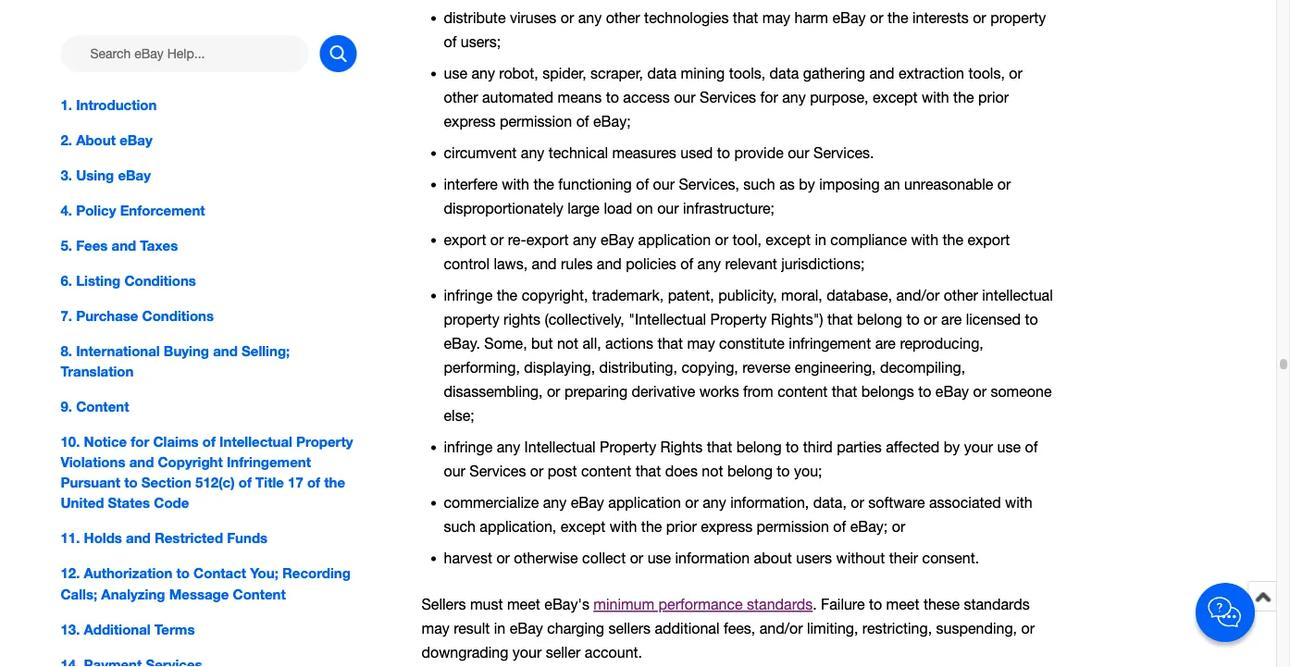 Task type: vqa. For each thing, say whether or not it's contained in the screenshot.
"except"
yes



Task type: describe. For each thing, give the bounding box(es) containing it.
infringe the copyright, trademark, patent, publicity, moral, database, and/or other intellectual property rights (collectively, "intellectual property rights") that belong to or are licensed to ebay. some, but not all, actions that may constitute infringement are reproducing, performing, displaying, distributing, copying, reverse engineering, decompiling, disassembling, or preparing derivative works from content that belongs to ebay or someone else;
[[444, 287, 1053, 425]]

Search eBay Help... text field
[[61, 35, 309, 72]]

8. international buying and selling; translation link
[[61, 341, 357, 382]]

claims
[[153, 434, 199, 450]]

interfere with the functioning of our services, such as by imposing an unreasonable or disproportionately large load on our infrastructure;
[[444, 176, 1011, 218]]

prior inside use any robot, spider, scraper, data mining tools, data gathering and extraction tools, or other automated means to access our services for any purpose, except with the prior express permission of ebay;
[[979, 89, 1009, 106]]

fees,
[[724, 621, 756, 638]]

2 tools, from the left
[[969, 65, 1005, 82]]

any inside infringe any intellectual property rights that belong to third parties affected by your use of our services or post content that does not belong to you;
[[497, 439, 520, 456]]

sellers
[[422, 597, 466, 614]]

interfere
[[444, 176, 498, 193]]

united
[[61, 495, 104, 512]]

by inside interfere with the functioning of our services, such as by imposing an unreasonable or disproportionately large load on our infrastructure;
[[799, 176, 815, 193]]

2. about ebay link
[[61, 130, 357, 150]]

3. using ebay link
[[61, 165, 357, 185]]

gathering
[[803, 65, 866, 82]]

you;
[[794, 463, 822, 480]]

application,
[[480, 519, 557, 536]]

that right rights
[[707, 439, 732, 456]]

commercialize any ebay application or any information, data, or software associated with such application, except with the prior express permission of ebay; or
[[444, 495, 1033, 536]]

decompiling,
[[880, 360, 966, 377]]

or down application,
[[497, 550, 510, 567]]

buying
[[164, 343, 209, 359]]

information,
[[731, 495, 809, 512]]

technologies
[[644, 10, 729, 27]]

data,
[[813, 495, 847, 512]]

of inside commercialize any ebay application or any information, data, or software associated with such application, except with the prior express permission of ebay; or
[[833, 519, 846, 536]]

13. additional terms
[[61, 621, 195, 638]]

4. policy enforcement
[[61, 202, 205, 219]]

ebay inside infringe the copyright, trademark, patent, publicity, moral, database, and/or other intellectual property rights (collectively, "intellectual property rights") that belong to or are licensed to ebay. some, but not all, actions that may constitute infringement are reproducing, performing, displaying, distributing, copying, reverse engineering, decompiling, disassembling, or preparing derivative works from content that belongs to ebay or someone else;
[[936, 384, 969, 401]]

circumvent any technical measures used to provide our services.
[[444, 145, 874, 162]]

or left re-
[[491, 232, 504, 249]]

or right the interests
[[973, 10, 987, 27]]

the inside 'export or re-export any ebay application or tool, except in compliance with the export control laws, and rules and policies of any relevant jurisdictions;'
[[943, 232, 964, 249]]

with up collect
[[610, 519, 637, 536]]

or inside interfere with the functioning of our services, such as by imposing an unreasonable or disproportionately large load on our infrastructure;
[[998, 176, 1011, 193]]

of up copyright
[[203, 434, 216, 450]]

intellectual inside infringe any intellectual property rights that belong to third parties affected by your use of our services or post content that does not belong to you;
[[525, 439, 596, 456]]

1 horizontal spatial are
[[942, 311, 962, 329]]

selling;
[[242, 343, 290, 359]]

rights")
[[771, 311, 824, 329]]

imposing
[[819, 176, 880, 193]]

with inside 'export or re-export any ebay application or tool, except in compliance with the export control laws, and rules and policies of any relevant jurisdictions;'
[[911, 232, 939, 249]]

or right viruses
[[561, 10, 574, 27]]

or right collect
[[630, 550, 644, 567]]

and inside use any robot, spider, scraper, data mining tools, data gathering and extraction tools, or other automated means to access our services for any purpose, except with the prior express permission of ebay;
[[870, 65, 895, 82]]

2 data from the left
[[770, 65, 799, 82]]

to right used
[[717, 145, 730, 162]]

may inside distribute viruses or any other technologies that may harm ebay or the interests or property of users;
[[763, 10, 791, 27]]

our inside infringe any intellectual property rights that belong to third parties affected by your use of our services or post content that does not belong to you;
[[444, 463, 466, 480]]

licensed
[[966, 311, 1021, 329]]

or inside use any robot, spider, scraper, data mining tools, data gathering and extraction tools, or other automated means to access our services for any purpose, except with the prior express permission of ebay;
[[1009, 65, 1023, 82]]

and right fees
[[112, 237, 136, 254]]

re-
[[508, 232, 526, 249]]

users;
[[461, 34, 501, 51]]

or down software
[[892, 519, 906, 536]]

international
[[76, 343, 160, 359]]

to inside use any robot, spider, scraper, data mining tools, data gathering and extraction tools, or other automated means to access our services for any purpose, except with the prior express permission of ebay;
[[606, 89, 619, 106]]

0 horizontal spatial are
[[875, 336, 896, 353]]

not inside infringe the copyright, trademark, patent, publicity, moral, database, and/or other intellectual property rights (collectively, "intellectual property rights") that belong to or are licensed to ebay. some, but not all, actions that may constitute infringement are reproducing, performing, displaying, distributing, copying, reverse engineering, decompiling, disassembling, or preparing derivative works from content that belongs to ebay or someone else;
[[557, 336, 579, 353]]

limiting,
[[807, 621, 859, 638]]

services inside infringe any intellectual property rights that belong to third parties affected by your use of our services or post content that does not belong to you;
[[470, 463, 526, 480]]

our right on
[[657, 200, 679, 218]]

and right rules
[[597, 256, 622, 273]]

or up reproducing,
[[924, 311, 937, 329]]

additional
[[84, 621, 151, 638]]

to down decompiling,
[[919, 384, 932, 401]]

to left the third
[[786, 439, 799, 456]]

that left does
[[636, 463, 661, 480]]

and/or inside . failure to meet these standards may result in ebay charging sellers additional fees, and/or limiting, restricting, suspending, or downgrading your seller account.
[[760, 621, 803, 638]]

tool,
[[733, 232, 762, 249]]

services,
[[679, 176, 740, 193]]

relevant
[[725, 256, 777, 273]]

may inside . failure to meet these standards may result in ebay charging sellers additional fees, and/or limiting, restricting, suspending, or downgrading your seller account.
[[422, 621, 450, 638]]

infringe for infringe any intellectual property rights that belong to third parties affected by your use of our services or post content that does not belong to you;
[[444, 439, 493, 456]]

else;
[[444, 408, 475, 425]]

disassembling,
[[444, 384, 543, 401]]

not inside infringe any intellectual property rights that belong to third parties affected by your use of our services or post content that does not belong to you;
[[702, 463, 723, 480]]

3 export from the left
[[968, 232, 1010, 249]]

infringement
[[227, 454, 311, 471]]

result
[[454, 621, 490, 638]]

that down "intellectual
[[658, 336, 683, 353]]

1 standards from the left
[[747, 597, 813, 614]]

any inside distribute viruses or any other technologies that may harm ebay or the interests or property of users;
[[578, 10, 602, 27]]

sellers
[[609, 621, 651, 638]]

express inside use any robot, spider, scraper, data mining tools, data gathering and extraction tools, or other automated means to access our services for any purpose, except with the prior express permission of ebay;
[[444, 113, 496, 130]]

ebay inside 3. using ebay link
[[118, 167, 151, 183]]

parties
[[837, 439, 882, 456]]

holds
[[84, 530, 122, 547]]

commercialize
[[444, 495, 539, 512]]

in inside 'export or re-export any ebay application or tool, except in compliance with the export control laws, and rules and policies of any relevant jurisdictions;'
[[815, 232, 827, 249]]

users
[[796, 550, 832, 567]]

or left someone
[[973, 384, 987, 401]]

except inside commercialize any ebay application or any information, data, or software associated with such application, except with the prior express permission of ebay; or
[[561, 519, 606, 536]]

and right holds
[[126, 530, 151, 547]]

other inside use any robot, spider, scraper, data mining tools, data gathering and extraction tools, or other automated means to access our services for any purpose, except with the prior express permission of ebay;
[[444, 89, 478, 106]]

additional
[[655, 621, 720, 638]]

code
[[154, 495, 189, 512]]

any down post
[[543, 495, 567, 512]]

funds
[[227, 530, 268, 547]]

purpose,
[[810, 89, 869, 106]]

7. purchase conditions
[[61, 308, 214, 324]]

of right 17
[[307, 474, 320, 491]]

states
[[108, 495, 150, 512]]

intellectual
[[982, 287, 1053, 305]]

distribute
[[444, 10, 506, 27]]

except inside use any robot, spider, scraper, data mining tools, data gathering and extraction tools, or other automated means to access our services for any purpose, except with the prior express permission of ebay;
[[873, 89, 918, 106]]

their
[[889, 550, 918, 567]]

infringe for infringe the copyright, trademark, patent, publicity, moral, database, and/or other intellectual property rights (collectively, "intellectual property rights") that belong to or are licensed to ebay. some, but not all, actions that may constitute infringement are reproducing, performing, displaying, distributing, copying, reverse engineering, decompiling, disassembling, or preparing derivative works from content that belongs to ebay or someone else;
[[444, 287, 493, 305]]

restricting,
[[863, 621, 932, 638]]

of inside 'export or re-export any ebay application or tool, except in compliance with the export control laws, and rules and policies of any relevant jurisdictions;'
[[681, 256, 694, 273]]

used
[[681, 145, 713, 162]]

laws,
[[494, 256, 528, 273]]

0 horizontal spatial content
[[76, 398, 129, 415]]

any down users;
[[472, 65, 495, 82]]

or left tool,
[[715, 232, 729, 249]]

for inside 10. notice for claims of intellectual property violations and copyright infringement pursuant to section 512(c) of title 17 of the united states code
[[131, 434, 149, 450]]

of inside interfere with the functioning of our services, such as by imposing an unreasonable or disproportionately large load on our infrastructure;
[[636, 176, 649, 193]]

must
[[470, 597, 503, 614]]

12. authorization to contact you; recording calls; analyzing message content
[[61, 565, 351, 602]]

that down engineering, on the right of the page
[[832, 384, 858, 401]]

enforcement
[[120, 202, 205, 219]]

10. notice for claims of intellectual property violations and copyright infringement pursuant to section 512(c) of title 17 of the united states code
[[61, 434, 353, 512]]

5.
[[61, 237, 72, 254]]

content inside 12. authorization to contact you; recording calls; analyzing message content
[[233, 586, 286, 602]]

copyright
[[158, 454, 223, 471]]

load
[[604, 200, 632, 218]]

rights
[[661, 439, 703, 456]]

property inside infringe the copyright, trademark, patent, publicity, moral, database, and/or other intellectual property rights (collectively, "intellectual property rights") that belong to or are licensed to ebay. some, but not all, actions that may constitute infringement are reproducing, performing, displaying, distributing, copying, reverse engineering, decompiling, disassembling, or preparing derivative works from content that belongs to ebay or someone else;
[[444, 311, 500, 329]]

10.
[[61, 434, 80, 450]]

except inside 'export or re-export any ebay application or tool, except in compliance with the export control laws, and rules and policies of any relevant jurisdictions;'
[[766, 232, 811, 249]]

but
[[531, 336, 553, 353]]

6.
[[61, 272, 72, 289]]

content inside infringe the copyright, trademark, patent, publicity, moral, database, and/or other intellectual property rights (collectively, "intellectual property rights") that belong to or are licensed to ebay. some, but not all, actions that may constitute infringement are reproducing, performing, displaying, distributing, copying, reverse engineering, decompiling, disassembling, or preparing derivative works from content that belongs to ebay or someone else;
[[778, 384, 828, 401]]

from
[[743, 384, 774, 401]]

1.
[[61, 96, 72, 113]]

11.
[[61, 530, 80, 547]]

the inside use any robot, spider, scraper, data mining tools, data gathering and extraction tools, or other automated means to access our services for any purpose, except with the prior express permission of ebay;
[[954, 89, 974, 106]]

our up on
[[653, 176, 675, 193]]

about
[[754, 550, 792, 567]]

scraper,
[[591, 65, 643, 82]]

or left the interests
[[870, 10, 884, 27]]

application inside commercialize any ebay application or any information, data, or software associated with such application, except with the prior express permission of ebay; or
[[608, 495, 681, 512]]

1 vertical spatial belong
[[737, 439, 782, 456]]

8.
[[61, 343, 72, 359]]

conditions for 6. listing conditions
[[124, 272, 196, 289]]

moral,
[[781, 287, 823, 305]]

section
[[141, 474, 192, 491]]

on
[[637, 200, 653, 218]]

the inside interfere with the functioning of our services, such as by imposing an unreasonable or disproportionately large load on our infrastructure;
[[534, 176, 554, 193]]

taxes
[[140, 237, 178, 254]]

permission inside use any robot, spider, scraper, data mining tools, data gathering and extraction tools, or other automated means to access our services for any purpose, except with the prior express permission of ebay;
[[500, 113, 572, 130]]

compliance
[[831, 232, 907, 249]]

.
[[813, 597, 817, 614]]

charging
[[547, 621, 605, 638]]

with inside interfere with the functioning of our services, such as by imposing an unreasonable or disproportionately large load on our infrastructure;
[[502, 176, 529, 193]]

any left purpose, on the right top
[[782, 89, 806, 106]]

and/or inside infringe the copyright, trademark, patent, publicity, moral, database, and/or other intellectual property rights (collectively, "intellectual property rights") that belong to or are licensed to ebay. some, but not all, actions that may constitute infringement are reproducing, performing, displaying, distributing, copying, reverse engineering, decompiling, disassembling, or preparing derivative works from content that belongs to ebay or someone else;
[[897, 287, 940, 305]]

notice
[[84, 434, 127, 450]]



Task type: locate. For each thing, give the bounding box(es) containing it.
patent,
[[668, 287, 714, 305]]

belong up information,
[[728, 463, 773, 480]]

1 vertical spatial use
[[998, 439, 1021, 456]]

publicity,
[[719, 287, 777, 305]]

intellectual up post
[[525, 439, 596, 456]]

minimum performance standards link
[[594, 597, 813, 614]]

property inside 10. notice for claims of intellectual property violations and copyright infringement pursuant to section 512(c) of title 17 of the united states code
[[296, 434, 353, 450]]

0 vertical spatial are
[[942, 311, 962, 329]]

2 vertical spatial other
[[944, 287, 978, 305]]

any up the "patent,"
[[698, 256, 721, 273]]

use
[[444, 65, 467, 82], [998, 439, 1021, 456], [648, 550, 671, 567]]

ebay; inside use any robot, spider, scraper, data mining tools, data gathering and extraction tools, or other automated means to access our services for any purpose, except with the prior express permission of ebay;
[[593, 113, 631, 130]]

intellectual inside 10. notice for claims of intellectual property violations and copyright infringement pursuant to section 512(c) of title 17 of the united states code
[[220, 434, 292, 450]]

ebay
[[833, 10, 866, 27], [120, 131, 152, 148], [118, 167, 151, 183], [601, 232, 634, 249], [936, 384, 969, 401], [571, 495, 604, 512], [510, 621, 543, 638]]

robot,
[[499, 65, 539, 82]]

1 horizontal spatial other
[[606, 10, 640, 27]]

3.
[[61, 167, 72, 183]]

1 vertical spatial in
[[494, 621, 506, 638]]

or down displaying,
[[547, 384, 560, 401]]

of
[[444, 34, 457, 51], [576, 113, 589, 130], [636, 176, 649, 193], [681, 256, 694, 273], [203, 434, 216, 450], [1025, 439, 1038, 456], [239, 474, 252, 491], [307, 474, 320, 491], [833, 519, 846, 536]]

collect
[[582, 550, 626, 567]]

1 vertical spatial conditions
[[142, 308, 214, 324]]

0 horizontal spatial such
[[444, 519, 476, 536]]

distributing,
[[599, 360, 678, 377]]

express inside commercialize any ebay application or any information, data, or software associated with such application, except with the prior express permission of ebay; or
[[701, 519, 753, 536]]

1 vertical spatial are
[[875, 336, 896, 353]]

to inside 10. notice for claims of intellectual property violations and copyright infringement pursuant to section 512(c) of title 17 of the united states code
[[124, 474, 138, 491]]

may inside infringe the copyright, trademark, patent, publicity, moral, database, and/or other intellectual property rights (collectively, "intellectual property rights") that belong to or are licensed to ebay. some, but not all, actions that may constitute infringement are reproducing, performing, displaying, distributing, copying, reverse engineering, decompiling, disassembling, or preparing derivative works from content that belongs to ebay or someone else;
[[687, 336, 715, 353]]

0 horizontal spatial by
[[799, 176, 815, 193]]

1 horizontal spatial content
[[233, 586, 286, 602]]

0 horizontal spatial export
[[444, 232, 486, 249]]

1 tools, from the left
[[729, 65, 766, 82]]

0 vertical spatial services
[[700, 89, 756, 106]]

1 horizontal spatial may
[[687, 336, 715, 353]]

(collectively,
[[545, 311, 625, 329]]

your inside . failure to meet these standards may result in ebay charging sellers additional fees, and/or limiting, restricting, suspending, or downgrading your seller account.
[[513, 645, 542, 662]]

without
[[836, 550, 885, 567]]

account.
[[585, 645, 642, 662]]

2 horizontal spatial may
[[763, 10, 791, 27]]

ebay's
[[545, 597, 590, 614]]

1 horizontal spatial intellectual
[[525, 439, 596, 456]]

property down 'publicity,'
[[711, 311, 767, 329]]

ebay; up without
[[850, 519, 888, 536]]

and right gathering
[[870, 65, 895, 82]]

belong inside infringe the copyright, trademark, patent, publicity, moral, database, and/or other intellectual property rights (collectively, "intellectual property rights") that belong to or are licensed to ebay. some, but not all, actions that may constitute infringement are reproducing, performing, displaying, distributing, copying, reverse engineering, decompiling, disassembling, or preparing derivative works from content that belongs to ebay or someone else;
[[857, 311, 903, 329]]

copyright,
[[522, 287, 588, 305]]

with right associated
[[1005, 495, 1033, 512]]

1 infringe from the top
[[444, 287, 493, 305]]

1 vertical spatial for
[[131, 434, 149, 450]]

belong down from
[[737, 439, 782, 456]]

other inside distribute viruses or any other technologies that may harm ebay or the interests or property of users;
[[606, 10, 640, 27]]

2 vertical spatial use
[[648, 550, 671, 567]]

or right 'data,'
[[851, 495, 864, 512]]

2 standards from the left
[[964, 597, 1030, 614]]

1 horizontal spatial data
[[770, 65, 799, 82]]

an
[[884, 176, 900, 193]]

1 horizontal spatial in
[[815, 232, 827, 249]]

property right the interests
[[991, 10, 1046, 27]]

any down infringe any intellectual property rights that belong to third parties affected by your use of our services or post content that does not belong to you;
[[703, 495, 726, 512]]

0 vertical spatial infringe
[[444, 287, 493, 305]]

1 vertical spatial not
[[702, 463, 723, 480]]

infringe down the else;
[[444, 439, 493, 456]]

provide
[[734, 145, 784, 162]]

introduction
[[76, 96, 157, 113]]

violations
[[61, 454, 125, 471]]

0 horizontal spatial meet
[[507, 597, 540, 614]]

except right tool,
[[766, 232, 811, 249]]

or down does
[[685, 495, 699, 512]]

infringe any intellectual property rights that belong to third parties affected by your use of our services or post content that does not belong to you;
[[444, 439, 1038, 480]]

8. international buying and selling; translation
[[61, 343, 290, 380]]

property inside distribute viruses or any other technologies that may harm ebay or the interests or property of users;
[[991, 10, 1046, 27]]

export up rules
[[526, 232, 569, 249]]

rules
[[561, 256, 593, 273]]

the down unreasonable
[[943, 232, 964, 249]]

of inside use any robot, spider, scraper, data mining tools, data gathering and extraction tools, or other automated means to access our services for any purpose, except with the prior express permission of ebay;
[[576, 113, 589, 130]]

actions
[[605, 336, 654, 353]]

by right the as
[[799, 176, 815, 193]]

1. introduction link
[[61, 94, 357, 115]]

2 vertical spatial belong
[[728, 463, 773, 480]]

or right suspending,
[[1022, 621, 1035, 638]]

and left rules
[[532, 256, 557, 273]]

the down "technical"
[[534, 176, 554, 193]]

are
[[942, 311, 962, 329], [875, 336, 896, 353]]

analyzing
[[101, 586, 165, 602]]

meet inside . failure to meet these standards may result in ebay charging sellers additional fees, and/or limiting, restricting, suspending, or downgrading your seller account.
[[886, 597, 920, 614]]

viruses
[[510, 10, 557, 27]]

ebay right 'harm' on the right of the page
[[833, 10, 866, 27]]

constitute
[[719, 336, 785, 353]]

standards inside . failure to meet these standards may result in ebay charging sellers additional fees, and/or limiting, restricting, suspending, or downgrading your seller account.
[[964, 597, 1030, 614]]

0 vertical spatial ebay;
[[593, 113, 631, 130]]

ebay left charging
[[510, 621, 543, 638]]

1 horizontal spatial property
[[991, 10, 1046, 27]]

to inside . failure to meet these standards may result in ebay charging sellers additional fees, and/or limiting, restricting, suspending, or downgrading your seller account.
[[869, 597, 882, 614]]

0 vertical spatial property
[[991, 10, 1046, 27]]

1 horizontal spatial except
[[766, 232, 811, 249]]

authorization
[[84, 565, 173, 582]]

services down mining
[[700, 89, 756, 106]]

0 horizontal spatial data
[[647, 65, 677, 82]]

to up states
[[124, 474, 138, 491]]

0 horizontal spatial in
[[494, 621, 506, 638]]

use any robot, spider, scraper, data mining tools, data gathering and extraction tools, or other automated means to access our services for any purpose, except with the prior express permission of ebay;
[[444, 65, 1023, 130]]

1 vertical spatial permission
[[757, 519, 829, 536]]

any down disassembling,
[[497, 439, 520, 456]]

for right notice
[[131, 434, 149, 450]]

belong down database,
[[857, 311, 903, 329]]

0 horizontal spatial express
[[444, 113, 496, 130]]

content
[[76, 398, 129, 415], [233, 586, 286, 602]]

for inside use any robot, spider, scraper, data mining tools, data gathering and extraction tools, or other automated means to access our services for any purpose, except with the prior express permission of ebay;
[[760, 89, 778, 106]]

ebay inside "2. about ebay" link
[[120, 131, 152, 148]]

0 horizontal spatial except
[[561, 519, 606, 536]]

and inside 8. international buying and selling; translation
[[213, 343, 238, 359]]

2 horizontal spatial except
[[873, 89, 918, 106]]

0 horizontal spatial permission
[[500, 113, 572, 130]]

1 data from the left
[[647, 65, 677, 82]]

any up rules
[[573, 232, 597, 249]]

permission inside commercialize any ebay application or any information, data, or software associated with such application, except with the prior express permission of ebay; or
[[757, 519, 829, 536]]

2 meet from the left
[[886, 597, 920, 614]]

export
[[444, 232, 486, 249], [526, 232, 569, 249], [968, 232, 1010, 249]]

use inside infringe any intellectual property rights that belong to third parties affected by your use of our services or post content that does not belong to you;
[[998, 439, 1021, 456]]

ebay; inside commercialize any ebay application or any information, data, or software associated with such application, except with the prior express permission of ebay; or
[[850, 519, 888, 536]]

1 vertical spatial and/or
[[760, 621, 803, 638]]

0 vertical spatial content
[[76, 398, 129, 415]]

1 horizontal spatial such
[[744, 176, 776, 193]]

0 vertical spatial in
[[815, 232, 827, 249]]

to left you;
[[777, 463, 790, 480]]

1 horizontal spatial export
[[526, 232, 569, 249]]

0 vertical spatial for
[[760, 89, 778, 106]]

0 vertical spatial belong
[[857, 311, 903, 329]]

use left information
[[648, 550, 671, 567]]

message
[[169, 586, 229, 602]]

that up infringement at the right
[[828, 311, 853, 329]]

5. fees and taxes
[[61, 237, 178, 254]]

with down extraction
[[922, 89, 949, 106]]

standards down about
[[747, 597, 813, 614]]

1 horizontal spatial by
[[944, 439, 960, 456]]

ebay inside commercialize any ebay application or any information, data, or software associated with such application, except with the prior express permission of ebay; or
[[571, 495, 604, 512]]

of inside distribute viruses or any other technologies that may harm ebay or the interests or property of users;
[[444, 34, 457, 51]]

0 horizontal spatial tools,
[[729, 65, 766, 82]]

2 vertical spatial except
[[561, 519, 606, 536]]

content inside infringe any intellectual property rights that belong to third parties affected by your use of our services or post content that does not belong to you;
[[581, 463, 632, 480]]

. failure to meet these standards may result in ebay charging sellers additional fees, and/or limiting, restricting, suspending, or downgrading your seller account.
[[422, 597, 1035, 662]]

of down someone
[[1025, 439, 1038, 456]]

in down must
[[494, 621, 506, 638]]

0 vertical spatial prior
[[979, 89, 1009, 106]]

1 horizontal spatial content
[[778, 384, 828, 401]]

using
[[76, 167, 114, 183]]

our up the as
[[788, 145, 810, 162]]

tools,
[[729, 65, 766, 82], [969, 65, 1005, 82]]

1 vertical spatial express
[[701, 519, 753, 536]]

other inside infringe the copyright, trademark, patent, publicity, moral, database, and/or other intellectual property rights (collectively, "intellectual property rights") that belong to or are licensed to ebay. some, but not all, actions that may constitute infringement are reproducing, performing, displaying, distributing, copying, reverse engineering, decompiling, disassembling, or preparing derivative works from content that belongs to ebay or someone else;
[[944, 287, 978, 305]]

1 vertical spatial by
[[944, 439, 960, 456]]

0 horizontal spatial property
[[444, 311, 500, 329]]

content
[[778, 384, 828, 401], [581, 463, 632, 480]]

1 meet from the left
[[507, 597, 540, 614]]

policies
[[626, 256, 677, 273]]

are up decompiling,
[[875, 336, 896, 353]]

meet up the restricting,
[[886, 597, 920, 614]]

9. content
[[61, 398, 129, 415]]

content down you;
[[233, 586, 286, 602]]

the inside distribute viruses or any other technologies that may harm ebay or the interests or property of users;
[[888, 10, 909, 27]]

the inside 10. notice for claims of intellectual property violations and copyright infringement pursuant to section 512(c) of title 17 of the united states code
[[324, 474, 345, 491]]

1 vertical spatial except
[[766, 232, 811, 249]]

0 vertical spatial content
[[778, 384, 828, 401]]

with inside use any robot, spider, scraper, data mining tools, data gathering and extraction tools, or other automated means to access our services for any purpose, except with the prior express permission of ebay;
[[922, 89, 949, 106]]

that inside distribute viruses or any other technologies that may harm ebay or the interests or property of users;
[[733, 10, 759, 27]]

10. notice for claims of intellectual property violations and copyright infringement pursuant to section 512(c) of title 17 of the united states code link
[[61, 432, 357, 513]]

permission down automated
[[500, 113, 572, 130]]

use inside use any robot, spider, scraper, data mining tools, data gathering and extraction tools, or other automated means to access our services for any purpose, except with the prior express permission of ebay;
[[444, 65, 467, 82]]

your inside infringe any intellectual property rights that belong to third parties affected by your use of our services or post content that does not belong to you;
[[964, 439, 993, 456]]

to up reproducing,
[[907, 311, 920, 329]]

1 horizontal spatial property
[[600, 439, 656, 456]]

and up section
[[129, 454, 154, 471]]

conditions
[[124, 272, 196, 289], [142, 308, 214, 324]]

1 horizontal spatial for
[[760, 89, 778, 106]]

1 horizontal spatial meet
[[886, 597, 920, 614]]

ebay; down means
[[593, 113, 631, 130]]

1 vertical spatial application
[[608, 495, 681, 512]]

and inside 10. notice for claims of intellectual property violations and copyright infringement pursuant to section 512(c) of title 17 of the united states code
[[129, 454, 154, 471]]

distribute viruses or any other technologies that may harm ebay or the interests or property of users;
[[444, 10, 1046, 51]]

1 horizontal spatial tools,
[[969, 65, 1005, 82]]

0 horizontal spatial not
[[557, 336, 579, 353]]

automated
[[482, 89, 554, 106]]

services
[[700, 89, 756, 106], [470, 463, 526, 480]]

for
[[760, 89, 778, 106], [131, 434, 149, 450]]

or right extraction
[[1009, 65, 1023, 82]]

of up the "patent,"
[[681, 256, 694, 273]]

harvest
[[444, 550, 492, 567]]

that right 'technologies' at the top
[[733, 10, 759, 27]]

1 vertical spatial other
[[444, 89, 478, 106]]

fees
[[76, 237, 108, 254]]

our down mining
[[674, 89, 696, 106]]

4.
[[61, 202, 72, 219]]

1 horizontal spatial and/or
[[897, 287, 940, 305]]

your
[[964, 439, 993, 456], [513, 645, 542, 662]]

0 vertical spatial conditions
[[124, 272, 196, 289]]

of down 'data,'
[[833, 519, 846, 536]]

of inside infringe any intellectual property rights that belong to third parties affected by your use of our services or post content that does not belong to you;
[[1025, 439, 1038, 456]]

2 horizontal spatial other
[[944, 287, 978, 305]]

our inside use any robot, spider, scraper, data mining tools, data gathering and extraction tools, or other automated means to access our services for any purpose, except with the prior express permission of ebay;
[[674, 89, 696, 106]]

in up jurisdictions;
[[815, 232, 827, 249]]

0 horizontal spatial for
[[131, 434, 149, 450]]

1 horizontal spatial use
[[648, 550, 671, 567]]

0 vertical spatial use
[[444, 65, 467, 82]]

control
[[444, 256, 490, 273]]

with right compliance
[[911, 232, 939, 249]]

0 horizontal spatial services
[[470, 463, 526, 480]]

1 horizontal spatial permission
[[757, 519, 829, 536]]

13. additional terms link
[[61, 619, 357, 640]]

harm
[[795, 10, 829, 27]]

are up reproducing,
[[942, 311, 962, 329]]

1 horizontal spatial not
[[702, 463, 723, 480]]

sellers must meet ebay's minimum performance standards
[[422, 597, 813, 614]]

in inside . failure to meet these standards may result in ebay charging sellers additional fees, and/or limiting, restricting, suspending, or downgrading your seller account.
[[494, 621, 506, 638]]

content down engineering, on the right of the page
[[778, 384, 828, 401]]

not right does
[[702, 463, 723, 480]]

prior inside commercialize any ebay application or any information, data, or software associated with such application, except with the prior express permission of ebay; or
[[666, 519, 697, 536]]

other left automated
[[444, 89, 478, 106]]

data left gathering
[[770, 65, 799, 82]]

application up policies
[[638, 232, 711, 249]]

0 horizontal spatial content
[[581, 463, 632, 480]]

tools, right extraction
[[969, 65, 1005, 82]]

may left 'harm' on the right of the page
[[763, 10, 791, 27]]

property up 17
[[296, 434, 353, 450]]

1 vertical spatial services
[[470, 463, 526, 480]]

any left "technical"
[[521, 145, 545, 162]]

0 horizontal spatial your
[[513, 645, 542, 662]]

disproportionately
[[444, 200, 563, 218]]

large
[[568, 200, 600, 218]]

0 horizontal spatial property
[[296, 434, 353, 450]]

ebay inside 'export or re-export any ebay application or tool, except in compliance with the export control laws, and rules and policies of any relevant jurisdictions;'
[[601, 232, 634, 249]]

0 vertical spatial such
[[744, 176, 776, 193]]

ebay.
[[444, 336, 480, 353]]

affected
[[886, 439, 940, 456]]

other up licensed
[[944, 287, 978, 305]]

services inside use any robot, spider, scraper, data mining tools, data gathering and extraction tools, or other automated means to access our services for any purpose, except with the prior express permission of ebay;
[[700, 89, 756, 106]]

meet right must
[[507, 597, 540, 614]]

0 horizontal spatial intellectual
[[220, 434, 292, 450]]

to inside 12. authorization to contact you; recording calls; analyzing message content
[[176, 565, 190, 582]]

13.
[[61, 621, 80, 638]]

reverse
[[743, 360, 791, 377]]

ebay inside . failure to meet these standards may result in ebay charging sellers additional fees, and/or limiting, restricting, suspending, or downgrading your seller account.
[[510, 621, 543, 638]]

may up copying,
[[687, 336, 715, 353]]

access
[[623, 89, 670, 106]]

conditions for 7. purchase conditions
[[142, 308, 214, 324]]

your up associated
[[964, 439, 993, 456]]

the right 17
[[324, 474, 345, 491]]

the left the interests
[[888, 10, 909, 27]]

0 horizontal spatial standards
[[747, 597, 813, 614]]

information
[[675, 550, 750, 567]]

your left seller
[[513, 645, 542, 662]]

does
[[665, 463, 698, 480]]

services.
[[814, 145, 874, 162]]

infringe inside infringe the copyright, trademark, patent, publicity, moral, database, and/or other intellectual property rights (collectively, "intellectual property rights") that belong to or are licensed to ebay. some, but not all, actions that may constitute infringement are reproducing, performing, displaying, distributing, copying, reverse engineering, decompiling, disassembling, or preparing derivative works from content that belongs to ebay or someone else;
[[444, 287, 493, 305]]

1 vertical spatial content
[[233, 586, 286, 602]]

of down means
[[576, 113, 589, 130]]

0 horizontal spatial may
[[422, 621, 450, 638]]

content right post
[[581, 463, 632, 480]]

1 export from the left
[[444, 232, 486, 249]]

property inside infringe any intellectual property rights that belong to third parties affected by your use of our services or post content that does not belong to you;
[[600, 439, 656, 456]]

0 horizontal spatial and/or
[[760, 621, 803, 638]]

and down 7. purchase conditions link
[[213, 343, 238, 359]]

conditions up buying on the left of page
[[142, 308, 214, 324]]

1 vertical spatial property
[[444, 311, 500, 329]]

such inside interfere with the functioning of our services, such as by imposing an unreasonable or disproportionately large load on our infrastructure;
[[744, 176, 776, 193]]

0 vertical spatial permission
[[500, 113, 572, 130]]

ebay inside distribute viruses or any other technologies that may harm ebay or the interests or property of users;
[[833, 10, 866, 27]]

to down the scraper,
[[606, 89, 619, 106]]

infringe inside infringe any intellectual property rights that belong to third parties affected by your use of our services or post content that does not belong to you;
[[444, 439, 493, 456]]

0 vertical spatial may
[[763, 10, 791, 27]]

or inside infringe any intellectual property rights that belong to third parties affected by your use of our services or post content that does not belong to you;
[[530, 463, 544, 480]]

0 vertical spatial other
[[606, 10, 640, 27]]

1 horizontal spatial prior
[[979, 89, 1009, 106]]

of left the title
[[239, 474, 252, 491]]

2 vertical spatial may
[[422, 621, 450, 638]]

harvest or otherwise collect or use information about users without their consent.
[[444, 550, 980, 567]]

0 horizontal spatial prior
[[666, 519, 697, 536]]

to down intellectual
[[1025, 311, 1038, 329]]

by inside infringe any intellectual property rights that belong to third parties affected by your use of our services or post content that does not belong to you;
[[944, 439, 960, 456]]

2 horizontal spatial export
[[968, 232, 1010, 249]]

0 vertical spatial your
[[964, 439, 993, 456]]

such up harvest
[[444, 519, 476, 536]]

or inside . failure to meet these standards may result in ebay charging sellers additional fees, and/or limiting, restricting, suspending, or downgrading your seller account.
[[1022, 621, 1035, 638]]

2 horizontal spatial property
[[711, 311, 767, 329]]

1 vertical spatial may
[[687, 336, 715, 353]]

512(c)
[[195, 474, 235, 491]]

express up circumvent
[[444, 113, 496, 130]]

export or re-export any ebay application or tool, except in compliance with the export control laws, and rules and policies of any relevant jurisdictions;
[[444, 232, 1010, 273]]

or right unreasonable
[[998, 176, 1011, 193]]

or
[[561, 10, 574, 27], [870, 10, 884, 27], [973, 10, 987, 27], [1009, 65, 1023, 82], [998, 176, 1011, 193], [491, 232, 504, 249], [715, 232, 729, 249], [924, 311, 937, 329], [547, 384, 560, 401], [973, 384, 987, 401], [530, 463, 544, 480], [685, 495, 699, 512], [851, 495, 864, 512], [892, 519, 906, 536], [497, 550, 510, 567], [630, 550, 644, 567], [1022, 621, 1035, 638]]

0 vertical spatial not
[[557, 336, 579, 353]]

0 vertical spatial and/or
[[897, 287, 940, 305]]

9.
[[61, 398, 72, 415]]

of left users;
[[444, 34, 457, 51]]

application inside 'export or re-export any ebay application or tool, except in compliance with the export control laws, and rules and policies of any relevant jurisdictions;'
[[638, 232, 711, 249]]

property inside infringe the copyright, trademark, patent, publicity, moral, database, and/or other intellectual property rights (collectively, "intellectual property rights") that belong to or are licensed to ebay. some, but not all, actions that may constitute infringement are reproducing, performing, displaying, distributing, copying, reverse engineering, decompiling, disassembling, or preparing derivative works from content that belongs to ebay or someone else;
[[711, 311, 767, 329]]

export up control on the top
[[444, 232, 486, 249]]

title
[[256, 474, 284, 491]]

all,
[[583, 336, 601, 353]]

you;
[[250, 565, 278, 582]]

and/or up reproducing,
[[897, 287, 940, 305]]

2 horizontal spatial use
[[998, 439, 1021, 456]]

1 horizontal spatial ebay;
[[850, 519, 888, 536]]

belongs
[[862, 384, 914, 401]]

for up provide
[[760, 89, 778, 106]]

12.
[[61, 565, 80, 582]]

1 vertical spatial your
[[513, 645, 542, 662]]

such
[[744, 176, 776, 193], [444, 519, 476, 536]]

spider,
[[543, 65, 587, 82]]

the up the harvest or otherwise collect or use information about users without their consent.
[[641, 519, 662, 536]]

1 vertical spatial ebay;
[[850, 519, 888, 536]]

intellectual up infringement
[[220, 434, 292, 450]]

property up ebay.
[[444, 311, 500, 329]]

2 export from the left
[[526, 232, 569, 249]]

jurisdictions;
[[782, 256, 865, 273]]

to up the restricting,
[[869, 597, 882, 614]]

2 infringe from the top
[[444, 439, 493, 456]]

purchase
[[76, 308, 138, 324]]

standards up suspending,
[[964, 597, 1030, 614]]

7. purchase conditions link
[[61, 306, 357, 326]]

any
[[578, 10, 602, 27], [472, 65, 495, 82], [782, 89, 806, 106], [521, 145, 545, 162], [573, 232, 597, 249], [698, 256, 721, 273], [497, 439, 520, 456], [543, 495, 567, 512], [703, 495, 726, 512]]

the inside commercialize any ebay application or any information, data, or software associated with such application, except with the prior express permission of ebay; or
[[641, 519, 662, 536]]

1 vertical spatial prior
[[666, 519, 697, 536]]

1 horizontal spatial standards
[[964, 597, 1030, 614]]

the inside infringe the copyright, trademark, patent, publicity, moral, database, and/or other intellectual property rights (collectively, "intellectual property rights") that belong to or are licensed to ebay. some, but not all, actions that may constitute infringement are reproducing, performing, displaying, distributing, copying, reverse engineering, decompiling, disassembling, or preparing derivative works from content that belongs to ebay or someone else;
[[497, 287, 518, 305]]

such inside commercialize any ebay application or any information, data, or software associated with such application, except with the prior express permission of ebay; or
[[444, 519, 476, 536]]

1 horizontal spatial services
[[700, 89, 756, 106]]



